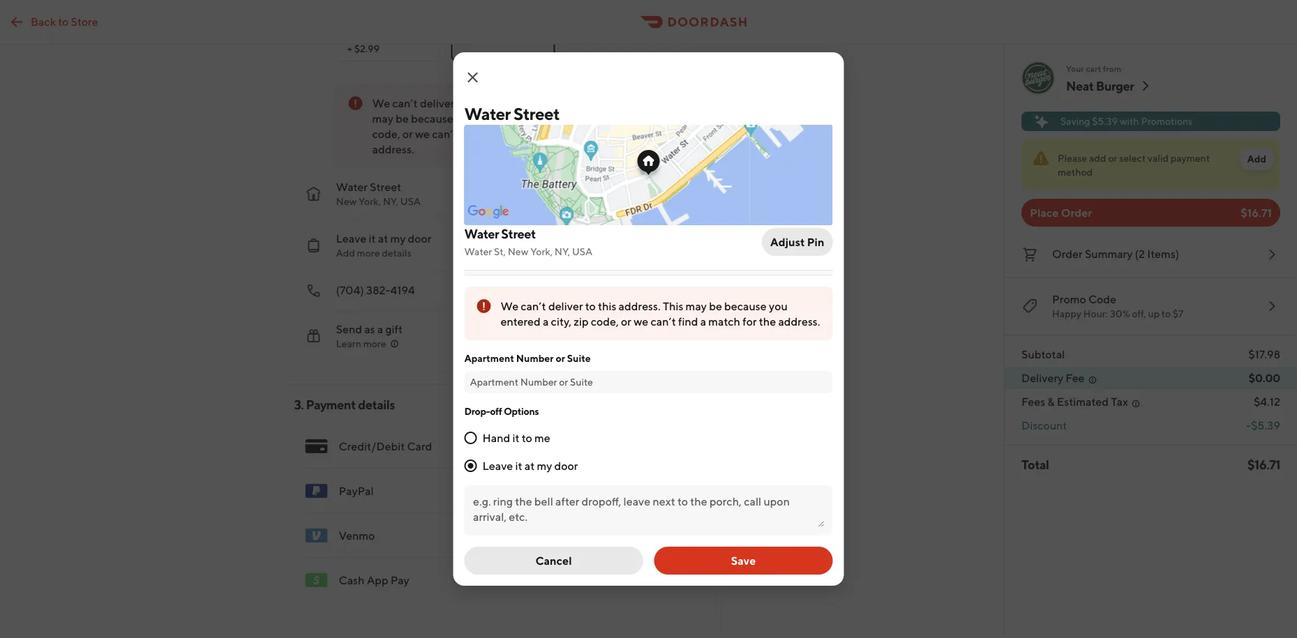 Task type: locate. For each thing, give the bounding box(es) containing it.
1 horizontal spatial door
[[555, 460, 578, 473]]

add inside 'add' button
[[1248, 153, 1267, 165]]

1 vertical spatial street
[[370, 180, 402, 194]]

the
[[541, 127, 558, 141], [759, 315, 776, 328]]

match
[[490, 127, 522, 141], [709, 315, 741, 328]]

to inside promo code happy hour: 30% off, up to $7
[[1162, 308, 1171, 320]]

find inside button
[[460, 127, 480, 141]]

card
[[407, 440, 432, 453]]

to left me
[[522, 432, 532, 445]]

it right hand
[[513, 432, 520, 445]]

map region
[[393, 0, 929, 304]]

1 horizontal spatial city,
[[551, 315, 572, 328]]

$16.71
[[1241, 206, 1273, 220], [1248, 457, 1281, 472]]

neat burger
[[1067, 78, 1135, 93]]

order inside button
[[1053, 247, 1083, 261]]

0 horizontal spatial because
[[411, 112, 454, 125]]

1 horizontal spatial for
[[743, 315, 757, 328]]

0 vertical spatial code,
[[372, 127, 400, 141]]

we can't deliver to this address. this may be because you entered a city, zip code, or we can't find a match for the address. down the 'close' icon on the left of the page
[[372, 97, 565, 156]]

$16.71 down -$5.39
[[1248, 457, 1281, 472]]

you inside button
[[456, 112, 474, 125]]

status
[[1022, 140, 1281, 191]]

0 horizontal spatial match
[[490, 127, 522, 141]]

0 vertical spatial new
[[336, 196, 357, 207]]

new up 'leave it at my door add more details' on the left of the page
[[336, 196, 357, 207]]

to left $7
[[1162, 308, 1171, 320]]

my inside 'leave it at my door add more details'
[[391, 232, 406, 245]]

you down "adjust"
[[769, 300, 788, 313]]

water up 'leave it at my door add more details' on the left of the page
[[336, 180, 368, 194]]

usa inside water street water st, new york, ny, usa
[[572, 246, 593, 258]]

0 horizontal spatial the
[[541, 127, 558, 141]]

cart
[[1086, 64, 1102, 73]]

code,
[[372, 127, 400, 141], [591, 315, 619, 328]]

0 vertical spatial be
[[396, 112, 409, 125]]

ny, up 'leave it at my door add more details' on the left of the page
[[383, 196, 399, 207]]

add right payment
[[1248, 153, 1267, 165]]

you down the 'close' icon on the left of the page
[[456, 112, 474, 125]]

0 vertical spatial this
[[535, 97, 555, 110]]

we can't deliver to this address. this may be because you entered a city, zip code, or we can't find a match for the address.
[[372, 97, 565, 156], [501, 300, 821, 328]]

deliver inside button
[[420, 97, 455, 110]]

1 horizontal spatial we
[[634, 315, 649, 328]]

1 horizontal spatial new
[[508, 246, 529, 258]]

1 horizontal spatial $5.39
[[1252, 419, 1281, 432]]

neat
[[1067, 78, 1094, 93]]

$4.12
[[1254, 395, 1281, 409]]

0 vertical spatial usa
[[401, 196, 421, 207]]

it inside 'leave it at my door add more details'
[[369, 232, 376, 245]]

we can't deliver to this address. this may be because you entered a city, zip code, or we can't find a match for the address. inside button
[[372, 97, 565, 156]]

1 vertical spatial we
[[501, 300, 519, 313]]

3 add new payment method image from the top
[[682, 572, 699, 589]]

0 vertical spatial add new payment method image
[[682, 483, 699, 500]]

$5.39 down $4.12
[[1252, 419, 1281, 432]]

add new payment method image
[[682, 483, 699, 500], [682, 528, 699, 545], [682, 572, 699, 589]]

because inside button
[[411, 112, 454, 125]]

valid
[[1148, 153, 1169, 164]]

0 vertical spatial ny,
[[383, 196, 399, 207]]

york, inside water street water st, new york, ny, usa
[[531, 246, 553, 258]]

2 vertical spatial it
[[516, 460, 523, 473]]

0 vertical spatial deliver
[[420, 97, 455, 110]]

for for we can't deliver to this address. this may be because you entered a city, zip code, or we can't find a match for the address. status to the top
[[524, 127, 538, 141]]

or inside please add or select valid payment method
[[1109, 153, 1118, 164]]

details up "credit/debit"
[[358, 397, 395, 412]]

Choose a time radio
[[567, 0, 698, 61]]

leave
[[336, 232, 367, 245], [483, 460, 513, 473]]

leave for leave it at my door add more details
[[336, 232, 367, 245]]

a
[[614, 12, 619, 24], [519, 112, 525, 125], [482, 127, 488, 141], [543, 315, 549, 328], [701, 315, 707, 328], [377, 323, 383, 336]]

we
[[372, 97, 390, 110], [501, 300, 519, 313]]

leave for leave it at my door
[[483, 460, 513, 473]]

leave up (704)
[[336, 232, 367, 245]]

because
[[411, 112, 454, 125], [725, 300, 767, 313]]

this inside button
[[470, 97, 488, 110]]

water
[[465, 104, 511, 124], [336, 180, 368, 194], [465, 226, 499, 241], [465, 246, 492, 258]]

it down hand it to me
[[516, 460, 523, 473]]

water for water street water st, new york, ny, usa
[[465, 226, 499, 241]]

(704) 382-4194
[[336, 284, 415, 297]]

0 vertical spatial door
[[408, 232, 432, 245]]

app
[[367, 574, 389, 587]]

-$5.39
[[1247, 419, 1281, 432]]

1 vertical spatial it
[[513, 432, 520, 445]]

+ $2.99 radio
[[336, 0, 440, 61]]

you
[[456, 112, 474, 125], [769, 300, 788, 313]]

or right add
[[1109, 153, 1118, 164]]

0 horizontal spatial be
[[396, 112, 409, 125]]

1 vertical spatial ny,
[[555, 246, 570, 258]]

0 vertical spatial we
[[372, 97, 390, 110]]

you for we can't deliver to this address. this may be because you entered a city, zip code, or we can't find a match for the address. status to the top
[[456, 112, 474, 125]]

add inside 'leave it at my door add more details'
[[336, 247, 355, 259]]

leave inside 'leave it at my door add more details'
[[336, 232, 367, 245]]

match inside button
[[490, 127, 522, 141]]

0 horizontal spatial we
[[372, 97, 390, 110]]

city, inside button
[[527, 112, 548, 125]]

1 horizontal spatial the
[[759, 315, 776, 328]]

$5.39 left the with
[[1093, 116, 1118, 127]]

1 horizontal spatial ny,
[[555, 246, 570, 258]]

street inside water street new york,  ny,  usa
[[370, 180, 402, 194]]

0 horizontal spatial deliver
[[420, 97, 455, 110]]

0 horizontal spatial this
[[535, 97, 555, 110]]

for for the bottommost we can't deliver to this address. this may be because you entered a city, zip code, or we can't find a match for the address. status
[[743, 315, 757, 328]]

entered down the 'close' icon on the left of the page
[[477, 112, 517, 125]]

water down the 'close' icon on the left of the page
[[465, 104, 511, 124]]

this
[[535, 97, 555, 110], [663, 300, 684, 313]]

my down me
[[537, 460, 552, 473]]

ny, right st,
[[555, 246, 570, 258]]

1 vertical spatial add new payment method image
[[682, 528, 699, 545]]

subtotal
[[1022, 348, 1065, 361]]

1 horizontal spatial this
[[663, 300, 684, 313]]

we can't deliver to this address. this may be because you entered a city, zip code, or we can't find a match for the address. for we can't deliver to this address. this may be because you entered a city, zip code, or we can't find a match for the address. status to the top
[[372, 97, 565, 156]]

0 horizontal spatial city,
[[527, 112, 548, 125]]

more down as
[[363, 338, 386, 350]]

30%
[[1110, 308, 1131, 320]]

1 horizontal spatial this
[[598, 300, 617, 313]]

1 horizontal spatial be
[[709, 300, 722, 313]]

as
[[365, 323, 375, 336]]

leave right leave it at my door radio
[[483, 460, 513, 473]]

york, up 'leave it at my door add more details' on the left of the page
[[359, 196, 381, 207]]

store
[[71, 15, 98, 28]]

1 vertical spatial be
[[709, 300, 722, 313]]

be inside button
[[396, 112, 409, 125]]

we can't deliver to this address. this may be because you entered a city, zip code, or we can't find a match for the address. up apartment number or suite text field
[[501, 300, 821, 328]]

1 horizontal spatial my
[[537, 460, 552, 473]]

my down water street new york,  ny,  usa
[[391, 232, 406, 245]]

0 vertical spatial may
[[372, 112, 394, 125]]

delivery
[[1022, 372, 1064, 385]]

the for the bottommost we can't deliver to this address. this may be because you entered a city, zip code, or we can't find a match for the address. status
[[759, 315, 776, 328]]

for inside button
[[524, 127, 538, 141]]

0 vertical spatial $16.71
[[1241, 206, 1273, 220]]

at down me
[[525, 460, 535, 473]]

water street new york,  ny,  usa
[[336, 180, 421, 207]]

1 vertical spatial because
[[725, 300, 767, 313]]

door
[[408, 232, 432, 245], [555, 460, 578, 473]]

may inside we can't deliver to this address. this may be because you entered a city, zip code, or we can't find a match for the address. button
[[372, 112, 394, 125]]

city,
[[527, 112, 548, 125], [551, 315, 572, 328]]

1 vertical spatial $5.39
[[1252, 419, 1281, 432]]

select
[[1120, 153, 1146, 164]]

1 vertical spatial at
[[525, 460, 535, 473]]

we can't deliver to this address. this may be because you entered a city, zip code, or we can't find a match for the address. status
[[336, 84, 657, 168], [465, 287, 833, 341]]

may
[[372, 112, 394, 125], [686, 300, 707, 313]]

to up suite
[[585, 300, 596, 313]]

or inside button
[[403, 127, 413, 141]]

0 vertical spatial $5.39
[[1093, 116, 1118, 127]]

0 vertical spatial city,
[[527, 112, 548, 125]]

adjust pin
[[771, 236, 825, 249]]

0 vertical spatial street
[[514, 104, 560, 124]]

please add or select valid payment method
[[1058, 153, 1211, 178]]

my
[[391, 232, 406, 245], [537, 460, 552, 473]]

0 vertical spatial find
[[460, 127, 480, 141]]

water down powered by google image at the left top of page
[[465, 226, 499, 241]]

1 horizontal spatial we
[[501, 300, 519, 313]]

the for we can't deliver to this address. this may be because you entered a city, zip code, or we can't find a match for the address. status to the top
[[541, 127, 558, 141]]

york, right st,
[[531, 246, 553, 258]]

pin
[[807, 236, 825, 249]]

0 horizontal spatial code,
[[372, 127, 400, 141]]

details
[[382, 247, 412, 259], [358, 397, 395, 412]]

$5.39 inside button
[[1093, 116, 1118, 127]]

entered
[[477, 112, 517, 125], [501, 315, 541, 328]]

0 vertical spatial zip
[[550, 112, 565, 125]]

ny, inside water street new york,  ny,  usa
[[383, 196, 399, 207]]

1 horizontal spatial may
[[686, 300, 707, 313]]

add up (704)
[[336, 247, 355, 259]]

0 horizontal spatial you
[[456, 112, 474, 125]]

1 vertical spatial usa
[[572, 246, 593, 258]]

0 horizontal spatial leave
[[336, 232, 367, 245]]

it for leave it at my door
[[516, 460, 523, 473]]

0 vertical spatial the
[[541, 127, 558, 141]]

1 vertical spatial we can't deliver to this address. this may be because you entered a city, zip code, or we can't find a match for the address. status
[[465, 287, 833, 341]]

estimated
[[1057, 395, 1109, 409]]

1 vertical spatial we
[[634, 315, 649, 328]]

2 add new payment method image from the top
[[682, 528, 699, 545]]

0 vertical spatial you
[[456, 112, 474, 125]]

0 horizontal spatial $5.39
[[1093, 116, 1118, 127]]

3. payment details
[[294, 397, 395, 412]]

1 vertical spatial leave
[[483, 460, 513, 473]]

usa
[[401, 196, 421, 207], [572, 246, 593, 258]]

cancel button
[[465, 547, 643, 575]]

code, up suite
[[591, 315, 619, 328]]

4194
[[391, 284, 415, 297]]

1 add new payment method image from the top
[[682, 483, 699, 500]]

find for the bottommost we can't deliver to this address. this may be because you entered a city, zip code, or we can't find a match for the address. status
[[679, 315, 698, 328]]

your
[[1067, 64, 1085, 73]]

my for leave it at my door add more details
[[391, 232, 406, 245]]

$17.98
[[1249, 348, 1281, 361]]

be
[[396, 112, 409, 125], [709, 300, 722, 313]]

$16.71 down 'add' button
[[1241, 206, 1273, 220]]

1 vertical spatial for
[[743, 315, 757, 328]]

2 vertical spatial street
[[501, 226, 536, 241]]

1 horizontal spatial usa
[[572, 246, 593, 258]]

details up the 4194
[[382, 247, 412, 259]]

1 horizontal spatial deliver
[[549, 300, 583, 313]]

0 horizontal spatial for
[[524, 127, 538, 141]]

1 vertical spatial order
[[1053, 247, 1083, 261]]

we up apartment number or suite
[[501, 300, 519, 313]]

1 horizontal spatial leave
[[483, 460, 513, 473]]

order summary (2 items)
[[1053, 247, 1180, 261]]

0 vertical spatial we can't deliver to this address. this may be because you entered a city, zip code, or we can't find a match for the address. status
[[336, 84, 657, 168]]

0 vertical spatial for
[[524, 127, 538, 141]]

0 horizontal spatial find
[[460, 127, 480, 141]]

0 horizontal spatial this
[[470, 97, 488, 110]]

0 horizontal spatial at
[[378, 232, 388, 245]]

we
[[415, 127, 430, 141], [634, 315, 649, 328]]

at inside 'leave it at my door add more details'
[[378, 232, 388, 245]]

0 vertical spatial my
[[391, 232, 406, 245]]

we can't deliver to this address. this may be because you entered a city, zip code, or we can't find a match for the address. button
[[336, 84, 657, 168]]

order right place
[[1062, 206, 1093, 220]]

find for we can't deliver to this address. this may be because you entered a city, zip code, or we can't find a match for the address. status to the top
[[460, 127, 480, 141]]

None radio
[[451, 0, 555, 61]]

add
[[1248, 153, 1267, 165], [336, 247, 355, 259]]

order left summary at the top of page
[[1053, 247, 1083, 261]]

0 horizontal spatial we
[[415, 127, 430, 141]]

382-
[[366, 284, 391, 297]]

1 vertical spatial we can't deliver to this address. this may be because you entered a city, zip code, or we can't find a match for the address.
[[501, 300, 821, 328]]

door for leave it at my door
[[555, 460, 578, 473]]

at for leave it at my door
[[525, 460, 535, 473]]

we inside button
[[415, 127, 430, 141]]

total
[[1022, 457, 1050, 472]]

street for water street
[[514, 104, 560, 124]]

back to store button
[[0, 8, 107, 36]]

2 vertical spatial add new payment method image
[[682, 572, 699, 589]]

at down water street new york,  ny,  usa
[[378, 232, 388, 245]]

0 vertical spatial at
[[378, 232, 388, 245]]

may for we can't deliver to this address. this may be because you entered a city, zip code, or we can't find a match for the address. status to the top
[[372, 112, 394, 125]]

zip inside we can't deliver to this address. this may be because you entered a city, zip code, or we can't find a match for the address. button
[[550, 112, 565, 125]]

1 vertical spatial find
[[679, 315, 698, 328]]

saving
[[1061, 116, 1091, 127]]

1 vertical spatial the
[[759, 315, 776, 328]]

york,
[[359, 196, 381, 207], [531, 246, 553, 258]]

entered up apartment number or suite
[[501, 315, 541, 328]]

0 horizontal spatial york,
[[359, 196, 381, 207]]

0 vertical spatial details
[[382, 247, 412, 259]]

it for hand it to me
[[513, 432, 520, 445]]

option group
[[336, 0, 699, 61]]

time
[[621, 12, 641, 24]]

code, for the bottommost we can't deliver to this address. this may be because you entered a city, zip code, or we can't find a match for the address. status
[[591, 315, 619, 328]]

new
[[336, 196, 357, 207], [508, 246, 529, 258]]

the inside button
[[541, 127, 558, 141]]

1 vertical spatial door
[[555, 460, 578, 473]]

code, up water street new york,  ny,  usa
[[372, 127, 400, 141]]

for
[[524, 127, 538, 141], [743, 315, 757, 328]]

0 horizontal spatial new
[[336, 196, 357, 207]]

may for the bottommost we can't deliver to this address. this may be because you entered a city, zip code, or we can't find a match for the address. status
[[686, 300, 707, 313]]

water inside water street new york,  ny,  usa
[[336, 180, 368, 194]]

promo code happy hour: 30% off, up to $7
[[1053, 293, 1184, 320]]

0 vertical spatial match
[[490, 127, 522, 141]]

it down water street new york,  ny,  usa
[[369, 232, 376, 245]]

we down $2.99
[[372, 97, 390, 110]]

menu containing credit/debit card
[[294, 424, 710, 603]]

we for we can't deliver to this address. this may be because you entered a city, zip code, or we can't find a match for the address. status to the top
[[372, 97, 390, 110]]

1 horizontal spatial you
[[769, 300, 788, 313]]

code, inside button
[[372, 127, 400, 141]]

or up water street new york,  ny,  usa
[[403, 127, 413, 141]]

more up (704) 382-4194
[[357, 247, 380, 259]]

$7
[[1173, 308, 1184, 320]]

0 horizontal spatial my
[[391, 232, 406, 245]]

0 horizontal spatial zip
[[550, 112, 565, 125]]

1 vertical spatial new
[[508, 246, 529, 258]]

+ $2.99
[[347, 43, 380, 54]]

hand
[[483, 432, 510, 445]]

street inside water street water st, new york, ny, usa
[[501, 226, 536, 241]]

1 horizontal spatial add
[[1248, 153, 1267, 165]]

0 vertical spatial this
[[470, 97, 488, 110]]

0 horizontal spatial may
[[372, 112, 394, 125]]

1 vertical spatial may
[[686, 300, 707, 313]]

1 vertical spatial add
[[336, 247, 355, 259]]

door inside 'leave it at my door add more details'
[[408, 232, 432, 245]]

deliver
[[420, 97, 455, 110], [549, 300, 583, 313]]

new right st,
[[508, 246, 529, 258]]

because for we can't deliver to this address. this may be because you entered a city, zip code, or we can't find a match for the address. status to the top
[[411, 112, 454, 125]]

fees & estimated
[[1022, 395, 1109, 409]]

because for the bottommost we can't deliver to this address. this may be because you entered a city, zip code, or we can't find a match for the address. status
[[725, 300, 767, 313]]

items)
[[1148, 247, 1180, 261]]

menu
[[294, 424, 710, 603]]

save button
[[654, 547, 833, 575]]

1 vertical spatial more
[[363, 338, 386, 350]]

we inside button
[[372, 97, 390, 110]]

1 horizontal spatial because
[[725, 300, 767, 313]]

1 vertical spatial my
[[537, 460, 552, 473]]

0 horizontal spatial usa
[[401, 196, 421, 207]]

city, for the bottommost we can't deliver to this address. this may be because you entered a city, zip code, or we can't find a match for the address. status
[[551, 315, 572, 328]]

ny, inside water street water st, new york, ny, usa
[[555, 246, 570, 258]]

1 vertical spatial you
[[769, 300, 788, 313]]

0 vertical spatial more
[[357, 247, 380, 259]]

0 vertical spatial entered
[[477, 112, 517, 125]]

to
[[58, 15, 69, 28], [457, 97, 468, 110], [585, 300, 596, 313], [1162, 308, 1171, 320], [522, 432, 532, 445]]



Task type: vqa. For each thing, say whether or not it's contained in the screenshot.
top 'We can't deliver to this address. This may be because you entered a city, zip code, or we can't find a match for the address.' 'Status''s 'you'
yes



Task type: describe. For each thing, give the bounding box(es) containing it.
place order
[[1030, 206, 1093, 220]]

(2
[[1136, 247, 1146, 261]]

choose a time
[[578, 12, 641, 24]]

0 vertical spatial order
[[1062, 206, 1093, 220]]

paypal
[[339, 485, 374, 498]]

my for leave it at my door
[[537, 460, 552, 473]]

st,
[[494, 246, 506, 258]]

status containing please add or select valid payment method
[[1022, 140, 1281, 191]]

add new payment method image for paypal
[[682, 483, 699, 500]]

we can't deliver to this address. this may be because you entered a city, zip code, or we can't find a match for the address. for the bottommost we can't deliver to this address. this may be because you entered a city, zip code, or we can't find a match for the address. status
[[501, 300, 821, 328]]

close image
[[465, 69, 481, 86]]

new inside water street water st, new york, ny, usa
[[508, 246, 529, 258]]

a inside option
[[614, 12, 619, 24]]

be for the bottommost we can't deliver to this address. this may be because you entered a city, zip code, or we can't find a match for the address. status
[[709, 300, 722, 313]]

code, for we can't deliver to this address. this may be because you entered a city, zip code, or we can't find a match for the address. status to the top
[[372, 127, 400, 141]]

-
[[1247, 419, 1252, 432]]

1 vertical spatial $16.71
[[1248, 457, 1281, 472]]

choose
[[578, 12, 612, 24]]

be for we can't deliver to this address. this may be because you entered a city, zip code, or we can't find a match for the address. status to the top
[[396, 112, 409, 125]]

we for the bottommost we can't deliver to this address. this may be because you entered a city, zip code, or we can't find a match for the address. status
[[501, 300, 519, 313]]

1 vertical spatial entered
[[501, 315, 541, 328]]

city, for we can't deliver to this address. this may be because you entered a city, zip code, or we can't find a match for the address. status to the top
[[527, 112, 548, 125]]

$5.39 for saving
[[1093, 116, 1118, 127]]

code
[[1089, 293, 1117, 306]]

send as a gift
[[336, 323, 403, 336]]

street for water street water st, new york, ny, usa
[[501, 226, 536, 241]]

learn more
[[336, 338, 386, 350]]

Hand it to me radio
[[465, 432, 477, 445]]

more inside learn more button
[[363, 338, 386, 350]]

new inside water street new york,  ny,  usa
[[336, 196, 357, 207]]

order summary (2 items) button
[[1022, 244, 1281, 266]]

water street water st, new york, ny, usa
[[465, 226, 593, 258]]

match for the bottommost we can't deliver to this address. this may be because you entered a city, zip code, or we can't find a match for the address. status
[[709, 315, 741, 328]]

adjust
[[771, 236, 805, 249]]

learn more button
[[336, 337, 400, 351]]

pay
[[391, 574, 410, 587]]

back to store
[[31, 15, 98, 28]]

your cart from
[[1067, 64, 1122, 73]]

+
[[347, 43, 352, 54]]

discount
[[1022, 419, 1068, 432]]

with
[[1120, 116, 1140, 127]]

burger
[[1097, 78, 1135, 93]]

more inside 'leave it at my door add more details'
[[357, 247, 380, 259]]

number
[[516, 353, 554, 364]]

Apartment Number or Suite text field
[[470, 376, 828, 390]]

promo
[[1053, 293, 1087, 306]]

cash
[[339, 574, 365, 587]]

credit/debit card
[[339, 440, 432, 453]]

or up apartment number or suite text field
[[621, 315, 632, 328]]

we for the bottommost we can't deliver to this address. this may be because you entered a city, zip code, or we can't find a match for the address. status
[[634, 315, 649, 328]]

&
[[1048, 395, 1055, 409]]

fees
[[1022, 395, 1046, 409]]

to right back
[[58, 15, 69, 28]]

(704) 382-4194 button
[[294, 272, 699, 311]]

Leave it at my door radio
[[465, 460, 477, 473]]

this inside button
[[535, 97, 555, 110]]

summary
[[1085, 247, 1133, 261]]

you for the bottommost we can't deliver to this address. this may be because you entered a city, zip code, or we can't find a match for the address. status
[[769, 300, 788, 313]]

water left st,
[[465, 246, 492, 258]]

send
[[336, 323, 362, 336]]

cash app pay
[[339, 574, 410, 587]]

cancel
[[536, 555, 572, 568]]

$5.39 for -
[[1252, 419, 1281, 432]]

from
[[1104, 64, 1122, 73]]

suite
[[567, 353, 591, 364]]

1 vertical spatial details
[[358, 397, 395, 412]]

e.g. ring the bell after dropoff, leave next to the porch, call upon arrival, etc.

Do not add order changes or requests here. text field
[[473, 494, 825, 528]]

adjust pin button
[[762, 228, 833, 256]]

3. payment
[[294, 397, 356, 412]]

hour:
[[1084, 308, 1109, 320]]

save
[[731, 555, 756, 568]]

gift
[[386, 323, 403, 336]]

$0.00
[[1249, 372, 1281, 385]]

water for water street new york,  ny,  usa
[[336, 180, 368, 194]]

it for leave it at my door add more details
[[369, 232, 376, 245]]

street for water street new york,  ny,  usa
[[370, 180, 402, 194]]

off,
[[1132, 308, 1147, 320]]

(704)
[[336, 284, 364, 297]]

add new payment method image for venmo
[[682, 528, 699, 545]]

york, inside water street new york,  ny,  usa
[[359, 196, 381, 207]]

please
[[1058, 153, 1088, 164]]

credit/debit
[[339, 440, 405, 453]]

up
[[1149, 308, 1160, 320]]

usa inside water street new york,  ny,  usa
[[401, 196, 421, 207]]

leave it at my door
[[483, 460, 578, 473]]

1 vertical spatial deliver
[[549, 300, 583, 313]]

place
[[1030, 206, 1059, 220]]

promotions
[[1142, 116, 1193, 127]]

details inside 'leave it at my door add more details'
[[382, 247, 412, 259]]

payment
[[1171, 153, 1211, 164]]

this for we can't deliver to this address. this may be because you entered a city, zip code, or we can't find a match for the address. status to the top
[[470, 97, 488, 110]]

fee
[[1066, 372, 1085, 385]]

off
[[490, 406, 502, 417]]

we for we can't deliver to this address. this may be because you entered a city, zip code, or we can't find a match for the address. status to the top
[[415, 127, 430, 141]]

option group containing choose a time
[[336, 0, 699, 61]]

add button
[[1239, 148, 1275, 170]]

entered inside button
[[477, 112, 517, 125]]

tax
[[1111, 395, 1129, 409]]

neat burger button
[[1067, 77, 1154, 94]]

match for we can't deliver to this address. this may be because you entered a city, zip code, or we can't find a match for the address. status to the top
[[490, 127, 522, 141]]

options
[[504, 406, 539, 417]]

drop-off options
[[465, 406, 539, 417]]

saving $5.39 with promotions
[[1061, 116, 1193, 127]]

leave it at my door add more details
[[336, 232, 432, 259]]

or left suite
[[556, 353, 565, 364]]

method
[[1058, 166, 1093, 178]]

me
[[535, 432, 551, 445]]

happy
[[1053, 308, 1082, 320]]

venmo
[[339, 530, 375, 543]]

door for leave it at my door add more details
[[408, 232, 432, 245]]

at for leave it at my door add more details
[[378, 232, 388, 245]]

to down the 'close' icon on the left of the page
[[457, 97, 468, 110]]

this for the bottommost we can't deliver to this address. this may be because you entered a city, zip code, or we can't find a match for the address. status
[[598, 300, 617, 313]]

powered by google image
[[468, 205, 509, 219]]

show menu image
[[305, 436, 328, 458]]

hand it to me
[[483, 432, 551, 445]]

apartment
[[465, 353, 514, 364]]

water street
[[465, 104, 560, 124]]

1 vertical spatial this
[[663, 300, 684, 313]]

1 vertical spatial zip
[[574, 315, 589, 328]]

apartment number or suite
[[465, 353, 591, 364]]

water for water street
[[465, 104, 511, 124]]

saving $5.39 with promotions button
[[1022, 112, 1281, 131]]

back
[[31, 15, 56, 28]]

add new payment method image for cash app pay
[[682, 572, 699, 589]]

add
[[1090, 153, 1107, 164]]

learn
[[336, 338, 362, 350]]



